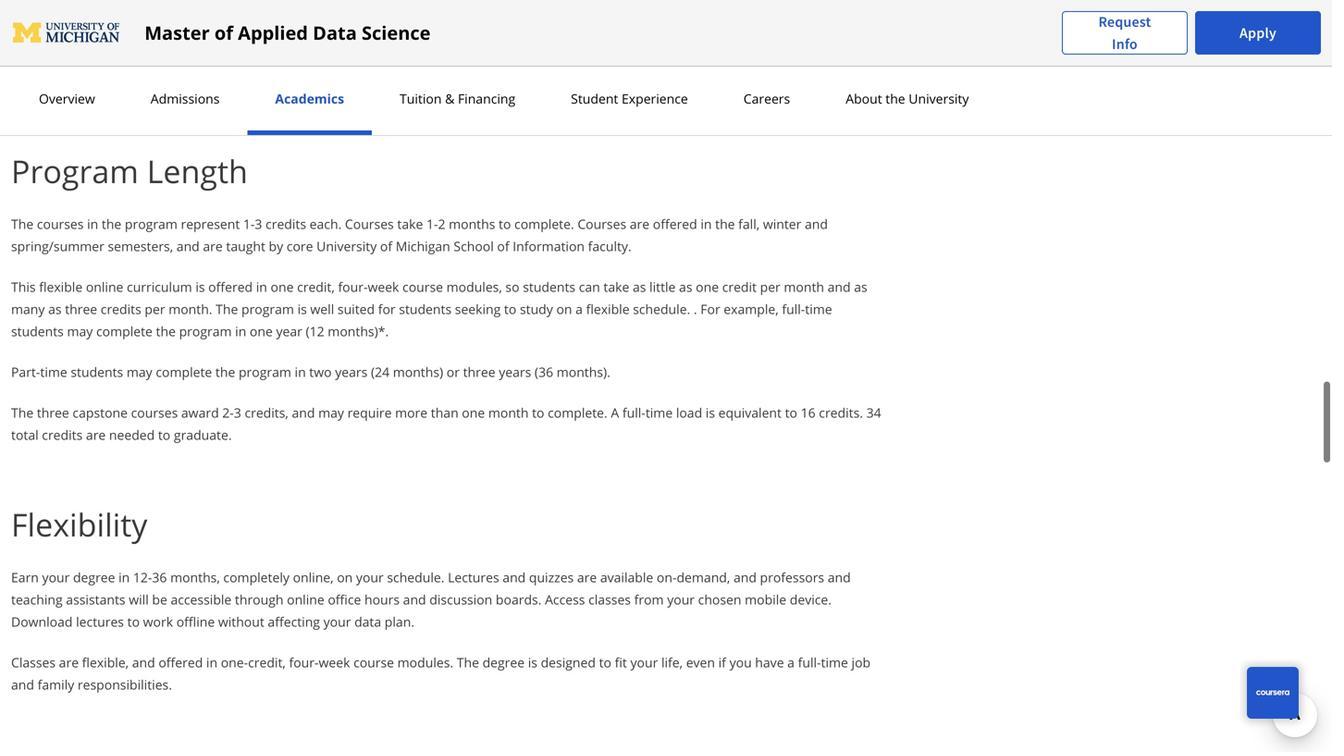 Task type: locate. For each thing, give the bounding box(es) containing it.
1 horizontal spatial a
[[788, 654, 795, 671]]

life,
[[662, 654, 683, 671]]

and inside the three capstone courses award 2-3 credits, and may require more than one month to complete.  a full-time load is equivalent to 16 credits. 34 total credits are needed to graduate.
[[292, 404, 315, 422]]

0 vertical spatial 3
[[255, 215, 262, 233]]

online down semesters,
[[86, 278, 123, 296]]

complete. inside the three capstone courses award 2-3 credits, and may require more than one month to complete.  a full-time load is equivalent to 16 credits. 34 total credits are needed to graduate.
[[548, 404, 608, 422]]

1 vertical spatial on
[[337, 569, 353, 586]]

time left load
[[646, 404, 673, 422]]

0 horizontal spatial may
[[67, 323, 93, 340]]

offered up little
[[653, 215, 698, 233]]

four- down affecting at bottom left
[[289, 654, 319, 671]]

2 horizontal spatial may
[[318, 404, 344, 422]]

month inside this flexible online curriculum is offered in one credit, four-week course modules, so students can take as little as one credit per month and as many as three credits per month. the program is well suited for students seeking to study on a flexible schedule. . for example, full-time students may complete the program in one year (12 months)*.
[[784, 278, 825, 296]]

0 vertical spatial offered
[[653, 215, 698, 233]]

0 horizontal spatial represent
[[181, 215, 240, 233]]

michigan
[[396, 237, 451, 255]]

1 vertical spatial how
[[599, 50, 625, 68]]

to left fit
[[599, 654, 612, 671]]

your down office
[[324, 613, 351, 631]]

degree left designed
[[483, 654, 525, 671]]

credit, inside this flexible online curriculum is offered in one credit, four-week course modules, so students can take as little as one credit per month and as many as three credits per month. the program is well suited for students seeking to study on a flexible schedule. . for example, full-time students may complete the program in one year (12 months)*.
[[297, 278, 335, 296]]

time inside classes are flexible, and offered in one-credit, four-week course modules. the degree is designed to fit your life, even if you have a full-time job and family responsibilities.
[[821, 654, 849, 671]]

course for this
[[399, 28, 440, 46]]

take inside this flexible online curriculum is offered in one credit, four-week course modules, so students can take as little as one credit per month and as many as three credits per month. the program is well suited for students seeking to study on a flexible schedule. . for example, full-time students may complete the program in one year (12 months)*.
[[604, 278, 630, 296]]

in left 12-
[[119, 569, 130, 586]]

one-
[[221, 654, 248, 671]]

curriculum
[[127, 278, 192, 296]]

this right mining. at the top
[[371, 28, 396, 46]]

week inside this flexible online curriculum is offered in one credit, four-week course modules, so students can take as little as one credit per month and as many as three credits per month. the program is well suited for students seeking to study on a flexible schedule. . for example, full-time students may complete the program in one year (12 months)*.
[[368, 278, 399, 296]]

types
[[814, 28, 846, 46]]

full- inside this flexible online curriculum is offered in one credit, four-week course modules, so students can take as little as one credit per month and as many as three credits per month. the program is well suited for students seeking to study on a flexible schedule. . for example, full-time students may complete the program in one year (12 months)*.
[[782, 300, 805, 318]]

complete. for courses
[[515, 215, 574, 233]]

complete inside this flexible online curriculum is offered in one credit, four-week course modules, so students can take as little as one credit per month and as many as three credits per month. the program is well suited for students seeking to study on a flexible schedule. . for example, full-time students may complete the program in one year (12 months)*.
[[96, 323, 153, 340]]

month inside the three capstone courses award 2-3 credits, and may require more than one month to complete.  a full-time load is equivalent to 16 credits. 34 total credits are needed to graduate.
[[489, 404, 529, 422]]

2 vertical spatial credits
[[42, 426, 83, 444]]

three inside this flexible online curriculum is offered in one credit, four-week course modules, so students can take as little as one credit per month and as many as three credits per month. the program is well suited for students seeking to study on a flexible schedule. . for example, full-time students may complete the program in one year (12 months)*.
[[65, 300, 97, 318]]

degree up the assistants
[[73, 569, 115, 586]]

1 vertical spatial courses
[[131, 404, 178, 422]]

may inside this flexible online curriculum is offered in one credit, four-week course modules, so students can take as little as one credit per month and as many as three credits per month. the program is well suited for students seeking to study on a flexible schedule. . for example, full-time students may complete the program in one year (12 months)*.
[[67, 323, 93, 340]]

0 horizontal spatial week
[[319, 654, 350, 671]]

the up spring/summer
[[11, 215, 33, 233]]

schedule. down little
[[633, 300, 691, 318]]

0 horizontal spatial courses
[[37, 215, 84, 233]]

students up capstone
[[71, 363, 123, 381]]

2-
[[222, 404, 234, 422]]

schedule. inside this flexible online curriculum is offered in one credit, four-week course modules, so students can take as little as one credit per month and as many as three credits per month. the program is well suited for students seeking to study on a flexible schedule. . for example, full-time students may complete the program in one year (12 months)*.
[[633, 300, 691, 318]]

courses inside the three capstone courses award 2-3 credits, and may require more than one month to complete.  a full-time load is equivalent to 16 credits. 34 total credits are needed to graduate.
[[131, 404, 178, 422]]

flexible down can
[[586, 300, 630, 318]]

applied
[[238, 20, 308, 45]]

through down types
[[829, 50, 878, 68]]

0 vertical spatial degree
[[73, 569, 115, 586]]

1 vertical spatial per
[[145, 300, 165, 318]]

on inside this flexible online curriculum is offered in one credit, four-week course modules, so students can take as little as one credit per month and as many as three credits per month. the program is well suited for students seeking to study on a flexible schedule. . for example, full-time students may complete the program in one year (12 months)*.
[[557, 300, 572, 318]]

how down real
[[599, 50, 625, 68]]

credits up by
[[266, 215, 306, 233]]

1 vertical spatial through
[[235, 591, 284, 609]]

1 horizontal spatial university
[[909, 90, 969, 107]]

0 horizontal spatial years
[[335, 363, 368, 381]]

the courses in the program represent 1-3 credits each. courses take 1-2 months to complete. courses are offered in the fall, winter and spring/summer semesters, and are taught by core university of michigan school of information faculty.
[[11, 215, 828, 255]]

request info button
[[1062, 11, 1188, 55]]

time inside this flexible online curriculum is offered in one credit, four-week course modules, so students can take as little as one credit per month and as many as three credits per month. the program is well suited for students seeking to study on a flexible schedule. . for example, full-time students may complete the program in one year (12 months)*.
[[805, 300, 833, 318]]

represent up taught
[[181, 215, 240, 233]]

full- right example,
[[782, 300, 805, 318]]

total
[[11, 426, 39, 444]]

to left 16
[[785, 404, 798, 422]]

for
[[701, 300, 721, 318]]

this up many
[[11, 278, 36, 296]]

the up sequences)
[[162, 28, 182, 46]]

2 courses from the left
[[578, 215, 627, 233]]

1 vertical spatial university
[[317, 237, 377, 255]]

classes are flexible, and offered in one-credit, four-week course modules. the degree is designed to fit your life, even if you have a full-time job and family responsibilities.
[[11, 654, 871, 694]]

demand,
[[677, 569, 731, 586]]

2 horizontal spatial credits
[[266, 215, 306, 233]]

equivalent
[[719, 404, 782, 422]]

of up facilitate
[[277, 28, 289, 46]]

online
[[86, 278, 123, 296], [287, 591, 325, 609]]

flexible up many
[[39, 278, 83, 296]]

to right needed
[[158, 426, 171, 444]]

0 vertical spatial this
[[371, 28, 396, 46]]

world
[[620, 28, 654, 46]]

are up "access"
[[577, 569, 597, 586]]

courses inside the courses in the program represent 1-3 credits each. courses take 1-2 months to complete. courses are offered in the fall, winter and spring/summer semesters, and are taught by core university of michigan school of information faculty.
[[37, 215, 84, 233]]

be
[[152, 591, 167, 609]]

0 horizontal spatial credit,
[[248, 654, 286, 671]]

of right school
[[497, 237, 510, 255]]

schedule. up hours
[[387, 569, 445, 586]]

about
[[846, 90, 883, 107]]

0 vertical spatial week
[[368, 278, 399, 296]]

university right about on the top right
[[909, 90, 969, 107]]

program up year at the left top of page
[[242, 300, 294, 318]]

courses up needed
[[131, 404, 178, 422]]

0 horizontal spatial this
[[11, 278, 36, 296]]

are inside classes are flexible, and offered in one-credit, four-week course modules. the degree is designed to fit your life, even if you have a full-time job and family responsibilities.
[[59, 654, 79, 671]]

1 horizontal spatial this
[[371, 28, 396, 46]]

courses up the faculty.
[[578, 215, 627, 233]]

1 horizontal spatial 1-
[[427, 215, 438, 233]]

offered
[[653, 215, 698, 233], [208, 278, 253, 296], [159, 654, 203, 671]]

0 horizontal spatial data
[[11, 28, 40, 46]]

this inside this flexible online curriculum is offered in one credit, four-week course modules, so students can take as little as one credit per month and as many as three credits per month. the program is well suited for students seeking to study on a flexible schedule. . for example, full-time students may complete the program in one year (12 months)*.
[[11, 278, 36, 296]]

1 vertical spatial complete
[[156, 363, 212, 381]]

0 vertical spatial credit,
[[297, 278, 335, 296]]

complete.
[[515, 215, 574, 233], [548, 404, 608, 422]]

the three capstone courses award 2-3 credits, and may require more than one month to complete.  a full-time load is equivalent to 16 credits. 34 total credits are needed to graduate.
[[11, 404, 882, 444]]

0 horizontal spatial will
[[129, 591, 149, 609]]

chosen
[[698, 591, 742, 609]]

1 horizontal spatial per
[[760, 278, 781, 296]]

work
[[143, 613, 173, 631]]

0 horizontal spatial online
[[86, 278, 123, 296]]

needed
[[109, 426, 155, 444]]

data
[[293, 28, 320, 46], [783, 28, 810, 46], [799, 50, 826, 68], [355, 613, 381, 631]]

data up downstream at the top left of the page
[[313, 20, 357, 45]]

one up "for"
[[696, 278, 719, 296]]

years left (36
[[499, 363, 532, 381]]

in left one-
[[206, 654, 218, 671]]

0 horizontal spatial 1-
[[243, 215, 255, 233]]

your up teaching
[[42, 569, 70, 586]]

to left work
[[127, 613, 140, 631]]

0 vertical spatial complete
[[96, 323, 153, 340]]

the left the fall,
[[716, 215, 735, 233]]

time
[[805, 300, 833, 318], [40, 363, 67, 381], [646, 404, 673, 422], [821, 654, 849, 671]]

1- up michigan
[[427, 215, 438, 233]]

to down so
[[504, 300, 517, 318]]

1 horizontal spatial basic
[[749, 28, 780, 46]]

data mining i introduces the basic concepts of data mining. this course covers how to represent real world information as basic data types (itemsets, matrices, and sequences) that facilitate downstream analytics tasks. students will learn how to characterize each type of data through pattern extraction and similarity measures.
[[11, 28, 878, 90]]

0 vertical spatial through
[[829, 50, 878, 68]]

credit, down without
[[248, 654, 286, 671]]

are up the faculty.
[[630, 215, 650, 233]]

university down each. in the left top of the page
[[317, 237, 377, 255]]

1 vertical spatial week
[[319, 654, 350, 671]]

1 horizontal spatial four-
[[338, 278, 368, 296]]

will left be
[[129, 591, 149, 609]]

graduate.
[[174, 426, 232, 444]]

to inside earn your degree in 12-36 months, completely online, on your schedule. lectures and quizzes are available on-demand, and professors and teaching assistants will be accessible through online office hours and discussion boards. access classes from your chosen mobile device. download lectures to work offline without affecting your data plan.
[[127, 613, 140, 631]]

0 horizontal spatial credits
[[42, 426, 83, 444]]

0 vertical spatial will
[[542, 50, 562, 68]]

degree inside earn your degree in 12-36 months, completely online, on your schedule. lectures and quizzes are available on-demand, and professors and teaching assistants will be accessible through online office hours and discussion boards. access classes from your chosen mobile device. download lectures to work offline without affecting your data plan.
[[73, 569, 115, 586]]

or
[[447, 363, 460, 381]]

0 vertical spatial may
[[67, 323, 93, 340]]

0 horizontal spatial per
[[145, 300, 165, 318]]

0 horizontal spatial on
[[337, 569, 353, 586]]

three right many
[[65, 300, 97, 318]]

0 horizontal spatial through
[[235, 591, 284, 609]]

through down completely
[[235, 591, 284, 609]]

0 vertical spatial take
[[397, 215, 423, 233]]

2 horizontal spatial offered
[[653, 215, 698, 233]]

device.
[[790, 591, 832, 609]]

so
[[506, 278, 520, 296]]

offered down taught
[[208, 278, 253, 296]]

0 vertical spatial complete.
[[515, 215, 574, 233]]

month right than
[[489, 404, 529, 422]]

per up example,
[[760, 278, 781, 296]]

are up family
[[59, 654, 79, 671]]

course
[[399, 28, 440, 46], [403, 278, 443, 296], [354, 654, 394, 671]]

1 vertical spatial credit,
[[248, 654, 286, 671]]

office
[[328, 591, 361, 609]]

0 vertical spatial represent
[[531, 28, 590, 46]]

0 vertical spatial schedule.
[[633, 300, 691, 318]]

courses up spring/summer
[[37, 215, 84, 233]]

2 vertical spatial may
[[318, 404, 344, 422]]

1 vertical spatial credits
[[101, 300, 141, 318]]

0 vertical spatial online
[[86, 278, 123, 296]]

take
[[397, 215, 423, 233], [604, 278, 630, 296]]

1 courses from the left
[[345, 215, 394, 233]]

1 horizontal spatial courses
[[578, 215, 627, 233]]

2 vertical spatial full-
[[798, 654, 821, 671]]

type
[[753, 50, 780, 68]]

on-
[[657, 569, 677, 586]]

of
[[215, 20, 233, 45], [277, 28, 289, 46], [783, 50, 795, 68], [380, 237, 393, 255], [497, 237, 510, 255]]

four- inside classes are flexible, and offered in one-credit, four-week course modules. the degree is designed to fit your life, even if you have a full-time job and family responsibilities.
[[289, 654, 319, 671]]

the right modules.
[[457, 654, 479, 671]]

degree
[[73, 569, 115, 586], [483, 654, 525, 671]]

0 vertical spatial month
[[784, 278, 825, 296]]

1 vertical spatial flexible
[[586, 300, 630, 318]]

of left michigan
[[380, 237, 393, 255]]

week up for
[[368, 278, 399, 296]]

1 horizontal spatial on
[[557, 300, 572, 318]]

3 up taught
[[255, 215, 262, 233]]

the up 2-
[[216, 363, 235, 381]]

0 vertical spatial course
[[399, 28, 440, 46]]

is right load
[[706, 404, 715, 422]]

well
[[310, 300, 334, 318]]

four- up suited
[[338, 278, 368, 296]]

2 vertical spatial three
[[37, 404, 69, 422]]

students
[[523, 278, 576, 296], [399, 300, 452, 318], [11, 323, 64, 340], [71, 363, 123, 381]]

0 horizontal spatial 3
[[234, 404, 241, 422]]

program
[[125, 215, 178, 233], [242, 300, 294, 318], [179, 323, 232, 340], [239, 363, 291, 381]]

0 vertical spatial on
[[557, 300, 572, 318]]

0 horizontal spatial complete
[[96, 323, 153, 340]]

core
[[287, 237, 313, 255]]

are down capstone
[[86, 426, 106, 444]]

0 vertical spatial four-
[[338, 278, 368, 296]]

your inside classes are flexible, and offered in one-credit, four-week course modules. the degree is designed to fit your life, even if you have a full-time job and family responsibilities.
[[631, 654, 658, 671]]

offered down "offline"
[[159, 654, 203, 671]]

designed
[[541, 654, 596, 671]]

1 horizontal spatial schedule.
[[633, 300, 691, 318]]

0 vertical spatial per
[[760, 278, 781, 296]]

have
[[756, 654, 784, 671]]

course down the plan.
[[354, 654, 394, 671]]

on right study
[[557, 300, 572, 318]]

credit
[[723, 278, 757, 296]]

classes
[[11, 654, 56, 671]]

download
[[11, 613, 73, 631]]

0 horizontal spatial university
[[317, 237, 377, 255]]

complete. inside the courses in the program represent 1-3 credits each. courses take 1-2 months to complete. courses are offered in the fall, winter and spring/summer semesters, and are taught by core university of michigan school of information faculty.
[[515, 215, 574, 233]]

in up spring/summer
[[87, 215, 98, 233]]

1 vertical spatial represent
[[181, 215, 240, 233]]

1-
[[243, 215, 255, 233], [427, 215, 438, 233]]

1 vertical spatial online
[[287, 591, 325, 609]]

month
[[784, 278, 825, 296], [489, 404, 529, 422]]

course inside this flexible online curriculum is offered in one credit, four-week course modules, so students can take as little as one credit per month and as many as three credits per month. the program is well suited for students seeking to study on a flexible schedule. . for example, full-time students may complete the program in one year (12 months)*.
[[403, 278, 443, 296]]

1 vertical spatial may
[[127, 363, 152, 381]]

the down the month.
[[156, 323, 176, 340]]

2 vertical spatial offered
[[159, 654, 203, 671]]

your down on-
[[667, 591, 695, 609]]

as inside data mining i introduces the basic concepts of data mining. this course covers how to represent real world information as basic data types (itemsets, matrices, and sequences) that facilitate downstream analytics tasks. students will learn how to characterize each type of data through pattern extraction and similarity measures.
[[733, 28, 746, 46]]

(36
[[535, 363, 554, 381]]

through
[[829, 50, 878, 68], [235, 591, 284, 609]]

per down curriculum
[[145, 300, 165, 318]]

month right "credit"
[[784, 278, 825, 296]]

0 horizontal spatial basic
[[185, 28, 216, 46]]

master of applied data science
[[145, 20, 431, 45]]

data up (itemsets,
[[11, 28, 40, 46]]

0 horizontal spatial courses
[[345, 215, 394, 233]]

students up study
[[523, 278, 576, 296]]

1 vertical spatial course
[[403, 278, 443, 296]]

basic
[[185, 28, 216, 46], [749, 28, 780, 46]]

credit, inside classes are flexible, and offered in one-credit, four-week course modules. the degree is designed to fit your life, even if you have a full-time job and family responsibilities.
[[248, 654, 286, 671]]

0 horizontal spatial flexible
[[39, 278, 83, 296]]

0 vertical spatial three
[[65, 300, 97, 318]]

1 horizontal spatial 3
[[255, 215, 262, 233]]

1 vertical spatial take
[[604, 278, 630, 296]]

data down hours
[[355, 613, 381, 631]]

credits.
[[819, 404, 864, 422]]

0 vertical spatial a
[[576, 300, 583, 318]]

course up the 'analytics'
[[399, 28, 440, 46]]

affecting
[[268, 613, 320, 631]]

students right for
[[399, 300, 452, 318]]

access
[[545, 591, 585, 609]]

credits right total
[[42, 426, 83, 444]]

complete. left a
[[548, 404, 608, 422]]

represent inside the courses in the program represent 1-3 credits each. courses take 1-2 months to complete. courses are offered in the fall, winter and spring/summer semesters, and are taught by core university of michigan school of information faculty.
[[181, 215, 240, 233]]

offered inside this flexible online curriculum is offered in one credit, four-week course modules, so students can take as little as one credit per month and as many as three credits per month. the program is well suited for students seeking to study on a flexible schedule. . for example, full-time students may complete the program in one year (12 months)*.
[[208, 278, 253, 296]]

months
[[449, 215, 496, 233]]

information
[[513, 237, 585, 255]]

credits inside the three capstone courses award 2-3 credits, and may require more than one month to complete.  a full-time load is equivalent to 16 credits. 34 total credits are needed to graduate.
[[42, 426, 83, 444]]

course inside data mining i introduces the basic concepts of data mining. this course covers how to represent real world information as basic data types (itemsets, matrices, and sequences) that facilitate downstream analytics tasks. students will learn how to characterize each type of data through pattern extraction and similarity measures.
[[399, 28, 440, 46]]

flexible
[[39, 278, 83, 296], [586, 300, 630, 318]]

take right can
[[604, 278, 630, 296]]

2 years from the left
[[499, 363, 532, 381]]

0 horizontal spatial month
[[489, 404, 529, 422]]

represent up learn
[[531, 28, 590, 46]]

&
[[445, 90, 455, 107]]

1 horizontal spatial credit,
[[297, 278, 335, 296]]

winter
[[763, 215, 802, 233]]

courses right each. in the left top of the page
[[345, 215, 394, 233]]

0 horizontal spatial offered
[[159, 654, 203, 671]]

complete up award
[[156, 363, 212, 381]]

0 vertical spatial credits
[[266, 215, 306, 233]]

this inside data mining i introduces the basic concepts of data mining. this course covers how to represent real world information as basic data types (itemsets, matrices, and sequences) that facilitate downstream analytics tasks. students will learn how to characterize each type of data through pattern extraction and similarity measures.
[[371, 28, 396, 46]]

1 vertical spatial offered
[[208, 278, 253, 296]]

to inside the courses in the program represent 1-3 credits each. courses take 1-2 months to complete. courses are offered in the fall, winter and spring/summer semesters, and are taught by core university of michigan school of information faculty.
[[499, 215, 511, 233]]

1 vertical spatial 3
[[234, 404, 241, 422]]

months,
[[170, 569, 220, 586]]

1 horizontal spatial courses
[[131, 404, 178, 422]]

week down affecting at bottom left
[[319, 654, 350, 671]]

and
[[131, 50, 155, 68], [124, 73, 147, 90], [805, 215, 828, 233], [177, 237, 200, 255], [828, 278, 851, 296], [292, 404, 315, 422], [503, 569, 526, 586], [734, 569, 757, 586], [828, 569, 851, 586], [403, 591, 426, 609], [132, 654, 155, 671], [11, 676, 34, 694]]

will inside earn your degree in 12-36 months, completely online, on your schedule. lectures and quizzes are available on-demand, and professors and teaching assistants will be accessible through online office hours and discussion boards. access classes from your chosen mobile device. download lectures to work offline without affecting your data plan.
[[129, 591, 149, 609]]

students down many
[[11, 323, 64, 340]]

1 horizontal spatial years
[[499, 363, 532, 381]]

1 horizontal spatial take
[[604, 278, 630, 296]]

3 left the credits, in the bottom left of the page
[[234, 404, 241, 422]]

this
[[371, 28, 396, 46], [11, 278, 36, 296]]

.
[[694, 300, 698, 318]]

a down can
[[576, 300, 583, 318]]

1 vertical spatial degree
[[483, 654, 525, 671]]

three up total
[[37, 404, 69, 422]]

covers
[[443, 28, 483, 46]]

boards.
[[496, 591, 542, 609]]

your right fit
[[631, 654, 658, 671]]

credit,
[[297, 278, 335, 296], [248, 654, 286, 671]]

0 horizontal spatial four-
[[289, 654, 319, 671]]

one right than
[[462, 404, 485, 422]]

1 horizontal spatial credits
[[101, 300, 141, 318]]

1 horizontal spatial online
[[287, 591, 325, 609]]

online inside earn your degree in 12-36 months, completely online, on your schedule. lectures and quizzes are available on-demand, and professors and teaching assistants will be accessible through online office hours and discussion boards. access classes from your chosen mobile device. download lectures to work offline without affecting your data plan.
[[287, 591, 325, 609]]

financing
[[458, 90, 516, 107]]

credit, up well
[[297, 278, 335, 296]]

1 horizontal spatial will
[[542, 50, 562, 68]]

1 vertical spatial month
[[489, 404, 529, 422]]

0 vertical spatial how
[[486, 28, 512, 46]]

take up michigan
[[397, 215, 423, 233]]



Task type: vqa. For each thing, say whether or not it's contained in the screenshot.
may in the The three capstone courses award 2-3 credits, and may require more than one month to complete.  A full-time load is equivalent to 16 credits. 34 total credits are needed to graduate.
yes



Task type: describe. For each thing, give the bounding box(es) containing it.
data inside earn your degree in 12-36 months, completely online, on your schedule. lectures and quizzes are available on-demand, and professors and teaching assistants will be accessible through online office hours and discussion boards. access classes from your chosen mobile device. download lectures to work offline without affecting your data plan.
[[355, 613, 381, 631]]

data left types
[[783, 28, 810, 46]]

online inside this flexible online curriculum is offered in one credit, four-week course modules, so students can take as little as one credit per month and as many as three credits per month. the program is well suited for students seeking to study on a flexible schedule. . for example, full-time students may complete the program in one year (12 months)*.
[[86, 278, 123, 296]]

lectures
[[448, 569, 499, 586]]

may inside the three capstone courses award 2-3 credits, and may require more than one month to complete.  a full-time load is equivalent to 16 credits. 34 total credits are needed to graduate.
[[318, 404, 344, 422]]

3 inside the courses in the program represent 1-3 credits each. courses take 1-2 months to complete. courses are offered in the fall, winter and spring/summer semesters, and are taught by core university of michigan school of information faculty.
[[255, 215, 262, 233]]

overview link
[[33, 90, 101, 107]]

2 1- from the left
[[427, 215, 438, 233]]

fall,
[[739, 215, 760, 233]]

university inside the courses in the program represent 1-3 credits each. courses take 1-2 months to complete. courses are offered in the fall, winter and spring/summer semesters, and are taught by core university of michigan school of information faculty.
[[317, 237, 377, 255]]

earn your degree in 12-36 months, completely online, on your schedule. lectures and quizzes are available on-demand, and professors and teaching assistants will be accessible through online office hours and discussion boards. access classes from your chosen mobile device. download lectures to work offline without affecting your data plan.
[[11, 569, 851, 631]]

of right type
[[783, 50, 795, 68]]

academics link
[[270, 90, 350, 107]]

the inside classes are flexible, and offered in one-credit, four-week course modules. the degree is designed to fit your life, even if you have a full-time job and family responsibilities.
[[457, 654, 479, 671]]

careers
[[744, 90, 791, 107]]

overview
[[39, 90, 95, 107]]

professors
[[760, 569, 825, 586]]

tuition
[[400, 90, 442, 107]]

for
[[378, 300, 396, 318]]

accessible
[[171, 591, 232, 609]]

university of michigan image
[[11, 18, 122, 48]]

about the university link
[[841, 90, 975, 107]]

credits inside this flexible online curriculum is offered in one credit, four-week course modules, so students can take as little as one credit per month and as many as three credits per month. the program is well suited for students seeking to study on a flexible schedule. . for example, full-time students may complete the program in one year (12 months)*.
[[101, 300, 141, 318]]

(12
[[306, 323, 325, 340]]

one down by
[[271, 278, 294, 296]]

capstone
[[73, 404, 128, 422]]

sequences)
[[158, 50, 226, 68]]

introduces
[[95, 28, 159, 46]]

info
[[1113, 35, 1138, 53]]

in left the fall,
[[701, 215, 712, 233]]

1 vertical spatial three
[[463, 363, 496, 381]]

program down the month.
[[179, 323, 232, 340]]

student
[[571, 90, 619, 107]]

students
[[485, 50, 538, 68]]

course inside classes are flexible, and offered in one-credit, four-week course modules. the degree is designed to fit your life, even if you have a full-time job and family responsibilities.
[[354, 654, 394, 671]]

one left year at the left top of page
[[250, 323, 273, 340]]

1 horizontal spatial how
[[599, 50, 625, 68]]

1 horizontal spatial complete
[[156, 363, 212, 381]]

complete. for a
[[548, 404, 608, 422]]

a inside classes are flexible, and offered in one-credit, four-week course modules. the degree is designed to fit your life, even if you have a full-time job and family responsibilities.
[[788, 654, 795, 671]]

a
[[611, 404, 619, 422]]

0 vertical spatial flexible
[[39, 278, 83, 296]]

you
[[730, 654, 752, 671]]

data inside data mining i introduces the basic concepts of data mining. this course covers how to represent real world information as basic data types (itemsets, matrices, and sequences) that facilitate downstream analytics tasks. students will learn how to characterize each type of data through pattern extraction and similarity measures.
[[11, 28, 40, 46]]

degree inside classes are flexible, and offered in one-credit, four-week course modules. the degree is designed to fit your life, even if you have a full-time job and family responsibilities.
[[483, 654, 525, 671]]

month.
[[169, 300, 212, 318]]

represent inside data mining i introduces the basic concepts of data mining. this course covers how to represent real world information as basic data types (itemsets, matrices, and sequences) that facilitate downstream analytics tasks. students will learn how to characterize each type of data through pattern extraction and similarity measures.
[[531, 28, 590, 46]]

(itemsets,
[[11, 50, 70, 68]]

master
[[145, 20, 210, 45]]

hours
[[365, 591, 400, 609]]

each
[[721, 50, 750, 68]]

a inside this flexible online curriculum is offered in one credit, four-week course modules, so students can take as little as one credit per month and as many as three credits per month. the program is well suited for students seeking to study on a flexible schedule. . for example, full-time students may complete the program in one year (12 months)*.
[[576, 300, 583, 318]]

will inside data mining i introduces the basic concepts of data mining. this course covers how to represent real world information as basic data types (itemsets, matrices, and sequences) that facilitate downstream analytics tasks. students will learn how to characterize each type of data through pattern extraction and similarity measures.
[[542, 50, 562, 68]]

are inside earn your degree in 12-36 months, completely online, on your schedule. lectures and quizzes are available on-demand, and professors and teaching assistants will be accessible through online office hours and discussion boards. access classes from your chosen mobile device. download lectures to work offline without affecting your data plan.
[[577, 569, 597, 586]]

to inside classes are flexible, and offered in one-credit, four-week course modules. the degree is designed to fit your life, even if you have a full-time job and family responsibilities.
[[599, 654, 612, 671]]

to down world
[[629, 50, 641, 68]]

real
[[593, 28, 616, 46]]

facilitate
[[257, 50, 308, 68]]

request
[[1099, 12, 1152, 31]]

on inside earn your degree in 12-36 months, completely online, on your schedule. lectures and quizzes are available on-demand, and professors and teaching assistants will be accessible through online office hours and discussion boards. access classes from your chosen mobile device. download lectures to work offline without affecting your data plan.
[[337, 569, 353, 586]]

tuition & financing link
[[394, 90, 521, 107]]

load
[[676, 404, 703, 422]]

of up that
[[215, 20, 233, 45]]

the inside this flexible online curriculum is offered in one credit, four-week course modules, so students can take as little as one credit per month and as many as three credits per month. the program is well suited for students seeking to study on a flexible schedule. . for example, full-time students may complete the program in one year (12 months)*.
[[156, 323, 176, 340]]

admissions link
[[145, 90, 225, 107]]

1 1- from the left
[[243, 215, 255, 233]]

the inside the courses in the program represent 1-3 credits each. courses take 1-2 months to complete. courses are offered in the fall, winter and spring/summer semesters, and are taught by core university of michigan school of information faculty.
[[11, 215, 33, 233]]

by
[[269, 237, 283, 255]]

job
[[852, 654, 871, 671]]

part-time students may complete the program in two years (24 months) or three years (36 months).
[[11, 363, 611, 381]]

offered inside classes are flexible, and offered in one-credit, four-week course modules. the degree is designed to fit your life, even if you have a full-time job and family responsibilities.
[[159, 654, 203, 671]]

assistants
[[66, 591, 125, 609]]

seeking
[[455, 300, 501, 318]]

student experience link
[[566, 90, 694, 107]]

mining.
[[323, 28, 368, 46]]

mining
[[43, 28, 84, 46]]

three inside the three capstone courses award 2-3 credits, and may require more than one month to complete.  a full-time load is equivalent to 16 credits. 34 total credits are needed to graduate.
[[37, 404, 69, 422]]

part-
[[11, 363, 40, 381]]

than
[[431, 404, 459, 422]]

tasks.
[[447, 50, 481, 68]]

similarity
[[150, 73, 205, 90]]

offered inside the courses in the program represent 1-3 credits each. courses take 1-2 months to complete. courses are offered in the fall, winter and spring/summer semesters, and are taught by core university of michigan school of information faculty.
[[653, 215, 698, 233]]

program length
[[11, 149, 248, 193]]

modules.
[[398, 654, 454, 671]]

the up semesters,
[[102, 215, 121, 233]]

0 vertical spatial university
[[909, 90, 969, 107]]

in left two at the left
[[295, 363, 306, 381]]

length
[[147, 149, 248, 193]]

the inside this flexible online curriculum is offered in one credit, four-week course modules, so students can take as little as one credit per month and as many as three credits per month. the program is well suited for students seeking to study on a flexible schedule. . for example, full-time students may complete the program in one year (12 months)*.
[[216, 300, 238, 318]]

are left taught
[[203, 237, 223, 255]]

spring/summer
[[11, 237, 104, 255]]

time inside the three capstone courses award 2-3 credits, and may require more than one month to complete.  a full-time load is equivalent to 16 credits. 34 total credits are needed to graduate.
[[646, 404, 673, 422]]

data down types
[[799, 50, 826, 68]]

months)*.
[[328, 323, 389, 340]]

modules,
[[447, 278, 502, 296]]

admissions
[[151, 90, 220, 107]]

is inside the three capstone courses award 2-3 credits, and may require more than one month to complete.  a full-time load is equivalent to 16 credits. 34 total credits are needed to graduate.
[[706, 404, 715, 422]]

careers link
[[738, 90, 796, 107]]

faculty.
[[588, 237, 632, 255]]

to up students
[[515, 28, 528, 46]]

in left year at the left top of page
[[235, 323, 246, 340]]

credits inside the courses in the program represent 1-3 credits each. courses take 1-2 months to complete. courses are offered in the fall, winter and spring/summer semesters, and are taught by core university of michigan school of information faculty.
[[266, 215, 306, 233]]

through inside data mining i introduces the basic concepts of data mining. this course covers how to represent real world information as basic data types (itemsets, matrices, and sequences) that facilitate downstream analytics tasks. students will learn how to characterize each type of data through pattern extraction and similarity measures.
[[829, 50, 878, 68]]

apply
[[1240, 24, 1277, 42]]

months).
[[557, 363, 611, 381]]

more
[[395, 404, 428, 422]]

2 basic from the left
[[749, 28, 780, 46]]

extraction
[[59, 73, 120, 90]]

1 years from the left
[[335, 363, 368, 381]]

program inside the courses in the program represent 1-3 credits each. courses take 1-2 months to complete. courses are offered in the fall, winter and spring/summer semesters, and are taught by core university of michigan school of information faculty.
[[125, 215, 178, 233]]

1 horizontal spatial data
[[313, 20, 357, 45]]

take inside the courses in the program represent 1-3 credits each. courses take 1-2 months to complete. courses are offered in the fall, winter and spring/summer semesters, and are taught by core university of michigan school of information faculty.
[[397, 215, 423, 233]]

concepts
[[220, 28, 274, 46]]

flexibility
[[11, 503, 148, 546]]

earn
[[11, 569, 39, 586]]

data up facilitate
[[293, 28, 320, 46]]

is left well
[[298, 300, 307, 318]]

student experience
[[571, 90, 688, 107]]

months)
[[393, 363, 443, 381]]

the inside data mining i introduces the basic concepts of data mining. this course covers how to represent real world information as basic data types (itemsets, matrices, and sequences) that facilitate downstream analytics tasks. students will learn how to characterize each type of data through pattern extraction and similarity measures.
[[162, 28, 182, 46]]

one inside the three capstone courses award 2-3 credits, and may require more than one month to complete.  a full-time load is equivalent to 16 credits. 34 total credits are needed to graduate.
[[462, 404, 485, 422]]

course for week
[[403, 278, 443, 296]]

family
[[38, 676, 74, 694]]

schedule. inside earn your degree in 12-36 months, completely online, on your schedule. lectures and quizzes are available on-demand, and professors and teaching assistants will be accessible through online office hours and discussion boards. access classes from your chosen mobile device. download lectures to work offline without affecting your data plan.
[[387, 569, 445, 586]]

and inside this flexible online curriculum is offered in one credit, four-week course modules, so students can take as little as one credit per month and as many as three credits per month. the program is well suited for students seeking to study on a flexible schedule. . for example, full-time students may complete the program in one year (12 months)*.
[[828, 278, 851, 296]]

four- inside this flexible online curriculum is offered in one credit, four-week course modules, so students can take as little as one credit per month and as many as three credits per month. the program is well suited for students seeking to study on a flexible schedule. . for example, full-time students may complete the program in one year (12 months)*.
[[338, 278, 368, 296]]

full- inside classes are flexible, and offered in one-credit, four-week course modules. the degree is designed to fit your life, even if you have a full-time job and family responsibilities.
[[798, 654, 821, 671]]

your up hours
[[356, 569, 384, 586]]

1 basic from the left
[[185, 28, 216, 46]]

request info
[[1099, 12, 1152, 53]]

are inside the three capstone courses award 2-3 credits, and may require more than one month to complete.  a full-time load is equivalent to 16 credits. 34 total credits are needed to graduate.
[[86, 426, 106, 444]]

to inside this flexible online curriculum is offered in one credit, four-week course modules, so students can take as little as one credit per month and as many as three credits per month. the program is well suited for students seeking to study on a flexible schedule. . for example, full-time students may complete the program in one year (12 months)*.
[[504, 300, 517, 318]]

week inside classes are flexible, and offered in one-credit, four-week course modules. the degree is designed to fit your life, even if you have a full-time job and family responsibilities.
[[319, 654, 350, 671]]

i
[[88, 28, 91, 46]]

lectures
[[76, 613, 124, 631]]

about the university
[[846, 90, 969, 107]]

in inside classes are flexible, and offered in one-credit, four-week course modules. the degree is designed to fit your life, even if you have a full-time job and family responsibilities.
[[206, 654, 218, 671]]

completely
[[223, 569, 290, 586]]

is inside classes are flexible, and offered in one-credit, four-week course modules. the degree is designed to fit your life, even if you have a full-time job and family responsibilities.
[[528, 654, 538, 671]]

full- inside the three capstone courses award 2-3 credits, and may require more than one month to complete.  a full-time load is equivalent to 16 credits. 34 total credits are needed to graduate.
[[623, 404, 646, 422]]

classes
[[589, 591, 631, 609]]

through inside earn your degree in 12-36 months, completely online, on your schedule. lectures and quizzes are available on-demand, and professors and teaching assistants will be accessible through online office hours and discussion boards. access classes from your chosen mobile device. download lectures to work offline without affecting your data plan.
[[235, 591, 284, 609]]

2
[[438, 215, 446, 233]]

require
[[348, 404, 392, 422]]

fit
[[615, 654, 627, 671]]

1 horizontal spatial may
[[127, 363, 152, 381]]

is up the month.
[[196, 278, 205, 296]]

the right about on the top right
[[886, 90, 906, 107]]

to down (36
[[532, 404, 545, 422]]

science
[[362, 20, 431, 45]]

time down many
[[40, 363, 67, 381]]

matrices,
[[73, 50, 128, 68]]

in down taught
[[256, 278, 267, 296]]

program up the credits, in the bottom left of the page
[[239, 363, 291, 381]]

the inside the three capstone courses award 2-3 credits, and may require more than one month to complete.  a full-time load is equivalent to 16 credits. 34 total credits are needed to graduate.
[[11, 404, 33, 422]]

3 inside the three capstone courses award 2-3 credits, and may require more than one month to complete.  a full-time load is equivalent to 16 credits. 34 total credits are needed to graduate.
[[234, 404, 241, 422]]

1 horizontal spatial flexible
[[586, 300, 630, 318]]

semesters,
[[108, 237, 173, 255]]

this flexible online curriculum is offered in one credit, four-week course modules, so students can take as little as one credit per month and as many as three credits per month. the program is well suited for students seeking to study on a flexible schedule. . for example, full-time students may complete the program in one year (12 months)*.
[[11, 278, 868, 340]]

school
[[454, 237, 494, 255]]

discussion
[[430, 591, 493, 609]]

in inside earn your degree in 12-36 months, completely online, on your schedule. lectures and quizzes are available on-demand, and professors and teaching assistants will be accessible through online office hours and discussion boards. access classes from your chosen mobile device. download lectures to work offline without affecting your data plan.
[[119, 569, 130, 586]]

experience
[[622, 90, 688, 107]]

34
[[867, 404, 882, 422]]

analytics
[[391, 50, 444, 68]]

two
[[309, 363, 332, 381]]

without
[[218, 613, 265, 631]]



